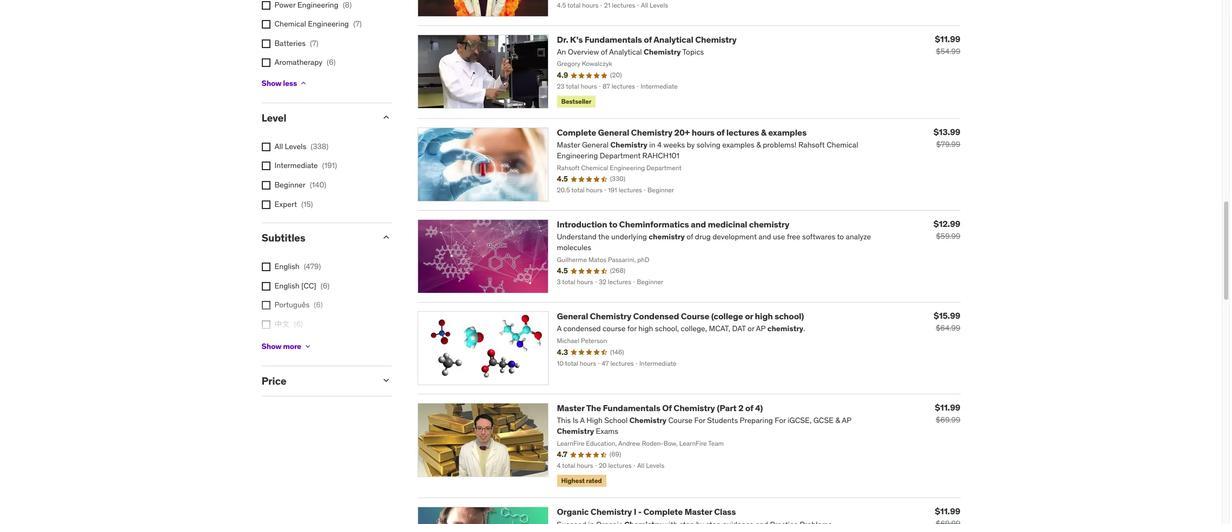 Task type: describe. For each thing, give the bounding box(es) containing it.
master the fundamentals of chemistry (part 2 of 4) link
[[557, 403, 763, 414]]

cheminformatics
[[619, 219, 689, 230]]

0 horizontal spatial general
[[557, 311, 588, 322]]

(college
[[711, 311, 743, 322]]

xsmall image for português
[[262, 301, 270, 310]]

xsmall image for expert
[[262, 200, 270, 209]]

english for english
[[275, 262, 300, 272]]

$12.99
[[934, 219, 961, 229]]

english [cc] (6)
[[275, 281, 330, 291]]

$11.99 for $11.99
[[935, 507, 961, 517]]

20+
[[674, 127, 690, 138]]

chemistry right of
[[674, 403, 715, 414]]

show less button
[[262, 72, 308, 94]]

[cc]
[[301, 281, 316, 291]]

$79.99
[[936, 140, 961, 149]]

fundamentals for of
[[585, 34, 642, 45]]

k's
[[570, 34, 583, 45]]

$11.99 $54.99
[[935, 33, 961, 56]]

all
[[275, 142, 283, 151]]

chemistry right analytical
[[695, 34, 737, 45]]

general chemistry condensed course (college or high school)
[[557, 311, 804, 322]]

condensed
[[633, 311, 679, 322]]

batteries
[[275, 38, 306, 48]]

beginner
[[275, 180, 306, 190]]

4)
[[755, 403, 763, 414]]

1 horizontal spatial complete
[[644, 507, 683, 518]]

dr.
[[557, 34, 568, 45]]

batteries (7)
[[275, 38, 318, 48]]

xsmall image inside show less button
[[299, 79, 308, 88]]

0 vertical spatial of
[[644, 34, 652, 45]]

master the fundamentals of chemistry (part 2 of 4)
[[557, 403, 763, 414]]

subtitles
[[262, 232, 305, 245]]

chemistry left 20+ at top
[[631, 127, 673, 138]]

the
[[586, 403, 601, 414]]

中文 (6)
[[275, 320, 303, 329]]

$11.99 for $11.99 $54.99
[[935, 33, 961, 44]]

complete general chemistry 20+ hours of lectures & examples link
[[557, 127, 807, 138]]

xsmall image for batteries
[[262, 39, 270, 48]]

1 vertical spatial (7)
[[310, 38, 318, 48]]

organic
[[557, 507, 589, 518]]

(6) for 中文 (6)
[[294, 320, 303, 329]]

0 horizontal spatial complete
[[557, 127, 596, 138]]

of
[[662, 403, 672, 414]]

examples
[[768, 127, 807, 138]]

or
[[745, 311, 753, 322]]

show less
[[262, 78, 297, 88]]

expert (15)
[[275, 199, 313, 209]]

(479)
[[304, 262, 321, 272]]

level
[[262, 111, 286, 124]]

small image for level
[[381, 112, 391, 123]]

xsmall image for chemical
[[262, 20, 270, 29]]

0 vertical spatial general
[[598, 127, 629, 138]]

small image
[[381, 232, 391, 243]]

engineering
[[308, 19, 349, 29]]

2
[[738, 403, 744, 414]]

expert
[[275, 199, 297, 209]]

$12.99 $59.99
[[934, 219, 961, 241]]

$13.99 $79.99
[[934, 127, 961, 149]]

chemistry left condensed
[[590, 311, 631, 322]]

price button
[[262, 375, 372, 388]]

introduction to cheminformatics and medicinal chemistry link
[[557, 219, 789, 230]]

dr. k's fundamentals of analytical chemistry link
[[557, 34, 737, 45]]

aromatherapy (6)
[[275, 58, 336, 67]]



Task type: vqa. For each thing, say whether or not it's contained in the screenshot.
(6)
yes



Task type: locate. For each thing, give the bounding box(es) containing it.
$11.99 $69.99
[[935, 403, 961, 425]]

chemistry left i
[[591, 507, 632, 518]]

xsmall image
[[262, 20, 270, 29], [262, 39, 270, 48], [262, 143, 270, 151], [262, 162, 270, 171], [262, 181, 270, 190], [262, 200, 270, 209], [262, 301, 270, 310], [262, 321, 270, 329]]

xsmall image inside show more "button"
[[303, 342, 312, 351]]

price
[[262, 375, 286, 388]]

$15.99
[[934, 311, 961, 321]]

chemical engineering (7)
[[275, 19, 362, 29]]

1 horizontal spatial of
[[717, 127, 725, 138]]

subtitles button
[[262, 232, 372, 245]]

1 vertical spatial english
[[275, 281, 300, 291]]

(15)
[[301, 199, 313, 209]]

organic chemistry i - complete master class
[[557, 507, 736, 518]]

xsmall image left beginner
[[262, 181, 270, 190]]

1 $11.99 from the top
[[935, 33, 961, 44]]

xsmall image left the intermediate
[[262, 162, 270, 171]]

levels
[[285, 142, 306, 151]]

1 english from the top
[[275, 262, 300, 272]]

0 horizontal spatial (7)
[[310, 38, 318, 48]]

(6)
[[327, 58, 336, 67], [321, 281, 330, 291], [314, 300, 323, 310], [294, 320, 303, 329]]

1 vertical spatial master
[[685, 507, 712, 518]]

中文
[[275, 320, 290, 329]]

lectures
[[726, 127, 759, 138]]

more
[[283, 342, 301, 351]]

show left more at the left bottom
[[262, 342, 281, 351]]

1 vertical spatial of
[[717, 127, 725, 138]]

xsmall image for all
[[262, 143, 270, 151]]

7 xsmall image from the top
[[262, 301, 270, 310]]

(6) for aromatherapy (6)
[[327, 58, 336, 67]]

$54.99
[[936, 46, 961, 56]]

2 $11.99 from the top
[[935, 403, 961, 413]]

0 vertical spatial small image
[[381, 112, 391, 123]]

fundamentals left of
[[603, 403, 660, 414]]

small image for price
[[381, 375, 391, 386]]

of right the hours
[[717, 127, 725, 138]]

level button
[[262, 111, 372, 124]]

course
[[681, 311, 709, 322]]

(part
[[717, 403, 737, 414]]

português (6)
[[275, 300, 323, 310]]

of right 2
[[745, 403, 753, 414]]

1 vertical spatial $11.99
[[935, 403, 961, 413]]

complete
[[557, 127, 596, 138], [644, 507, 683, 518]]

english for english [cc]
[[275, 281, 300, 291]]

hours
[[692, 127, 715, 138]]

1 vertical spatial complete
[[644, 507, 683, 518]]

0 horizontal spatial master
[[557, 403, 585, 414]]

3 $11.99 from the top
[[935, 507, 961, 517]]

to
[[609, 219, 617, 230]]

português
[[275, 300, 310, 310]]

$69.99
[[936, 416, 961, 425]]

(6) right [cc]
[[321, 281, 330, 291]]

english (479)
[[275, 262, 321, 272]]

of
[[644, 34, 652, 45], [717, 127, 725, 138], [745, 403, 753, 414]]

english up the english [cc] (6)
[[275, 262, 300, 272]]

0 vertical spatial $11.99
[[935, 33, 961, 44]]

0 vertical spatial master
[[557, 403, 585, 414]]

(7) down chemical engineering (7)
[[310, 38, 318, 48]]

less
[[283, 78, 297, 88]]

1 small image from the top
[[381, 112, 391, 123]]

of left analytical
[[644, 34, 652, 45]]

fundamentals right "k's" on the top of the page
[[585, 34, 642, 45]]

1 xsmall image from the top
[[262, 20, 270, 29]]

and
[[691, 219, 706, 230]]

introduction to cheminformatics and medicinal chemistry
[[557, 219, 789, 230]]

small image
[[381, 112, 391, 123], [381, 375, 391, 386]]

2 horizontal spatial of
[[745, 403, 753, 414]]

master left the
[[557, 403, 585, 414]]

$13.99
[[934, 127, 961, 138]]

0 vertical spatial (7)
[[353, 19, 362, 29]]

dr. k's fundamentals of analytical chemistry
[[557, 34, 737, 45]]

intermediate
[[275, 161, 318, 171]]

(6) right "中文"
[[294, 320, 303, 329]]

xsmall image left "中文"
[[262, 321, 270, 329]]

high
[[755, 311, 773, 322]]

5 xsmall image from the top
[[262, 181, 270, 190]]

i
[[634, 507, 636, 518]]

$15.99 $64.99
[[934, 311, 961, 333]]

0 vertical spatial fundamentals
[[585, 34, 642, 45]]

intermediate (191)
[[275, 161, 337, 171]]

(338)
[[311, 142, 328, 151]]

general
[[598, 127, 629, 138], [557, 311, 588, 322]]

0 vertical spatial english
[[275, 262, 300, 272]]

class
[[714, 507, 736, 518]]

show inside button
[[262, 78, 281, 88]]

2 small image from the top
[[381, 375, 391, 386]]

chemistry
[[695, 34, 737, 45], [631, 127, 673, 138], [590, 311, 631, 322], [674, 403, 715, 414], [591, 507, 632, 518]]

organic chemistry i - complete master class link
[[557, 507, 736, 518]]

(6) right aromatherapy
[[327, 58, 336, 67]]

english up português
[[275, 281, 300, 291]]

show for show more
[[262, 342, 281, 351]]

$59.99
[[936, 232, 961, 241]]

show
[[262, 78, 281, 88], [262, 342, 281, 351]]

(6) down [cc]
[[314, 300, 323, 310]]

1 show from the top
[[262, 78, 281, 88]]

master
[[557, 403, 585, 414], [685, 507, 712, 518]]

$64.99
[[936, 324, 961, 333]]

xsmall image left the chemical
[[262, 20, 270, 29]]

show more button
[[262, 336, 312, 358]]

school)
[[775, 311, 804, 322]]

8 xsmall image from the top
[[262, 321, 270, 329]]

1 vertical spatial fundamentals
[[603, 403, 660, 414]]

show for show less
[[262, 78, 281, 88]]

xsmall image left batteries
[[262, 39, 270, 48]]

(140)
[[310, 180, 326, 190]]

xsmall image
[[262, 1, 270, 10], [262, 59, 270, 67], [299, 79, 308, 88], [262, 263, 270, 272], [262, 282, 270, 291], [303, 342, 312, 351]]

xsmall image for beginner
[[262, 181, 270, 190]]

xsmall image left português
[[262, 301, 270, 310]]

show more
[[262, 342, 301, 351]]

analytical
[[654, 34, 693, 45]]

xsmall image for intermediate
[[262, 162, 270, 171]]

aromatherapy
[[275, 58, 322, 67]]

xsmall image for 中文
[[262, 321, 270, 329]]

1 vertical spatial show
[[262, 342, 281, 351]]

2 xsmall image from the top
[[262, 39, 270, 48]]

2 show from the top
[[262, 342, 281, 351]]

2 vertical spatial of
[[745, 403, 753, 414]]

chemistry
[[749, 219, 789, 230]]

chemical
[[275, 19, 306, 29]]

1 vertical spatial general
[[557, 311, 588, 322]]

show inside "button"
[[262, 342, 281, 351]]

master left class
[[685, 507, 712, 518]]

3 xsmall image from the top
[[262, 143, 270, 151]]

1 horizontal spatial general
[[598, 127, 629, 138]]

1 horizontal spatial (7)
[[353, 19, 362, 29]]

general chemistry condensed course (college or high school) link
[[557, 311, 804, 322]]

complete general chemistry 20+ hours of lectures & examples
[[557, 127, 807, 138]]

fundamentals
[[585, 34, 642, 45], [603, 403, 660, 414]]

(6) for português (6)
[[314, 300, 323, 310]]

0 vertical spatial complete
[[557, 127, 596, 138]]

$11.99
[[935, 33, 961, 44], [935, 403, 961, 413], [935, 507, 961, 517]]

1 vertical spatial small image
[[381, 375, 391, 386]]

xsmall image left all
[[262, 143, 270, 151]]

xsmall image left the expert
[[262, 200, 270, 209]]

$11.99 for $11.99 $69.99
[[935, 403, 961, 413]]

6 xsmall image from the top
[[262, 200, 270, 209]]

2 vertical spatial $11.99
[[935, 507, 961, 517]]

0 horizontal spatial of
[[644, 34, 652, 45]]

medicinal
[[708, 219, 747, 230]]

show left less
[[262, 78, 281, 88]]

&
[[761, 127, 766, 138]]

4 xsmall image from the top
[[262, 162, 270, 171]]

-
[[638, 507, 642, 518]]

0 vertical spatial show
[[262, 78, 281, 88]]

(191)
[[322, 161, 337, 171]]

2 english from the top
[[275, 281, 300, 291]]

all levels (338)
[[275, 142, 328, 151]]

beginner (140)
[[275, 180, 326, 190]]

fundamentals for of
[[603, 403, 660, 414]]

español
[[275, 339, 302, 349]]

1 horizontal spatial master
[[685, 507, 712, 518]]

introduction
[[557, 219, 607, 230]]

english
[[275, 262, 300, 272], [275, 281, 300, 291]]

(7) right engineering
[[353, 19, 362, 29]]



